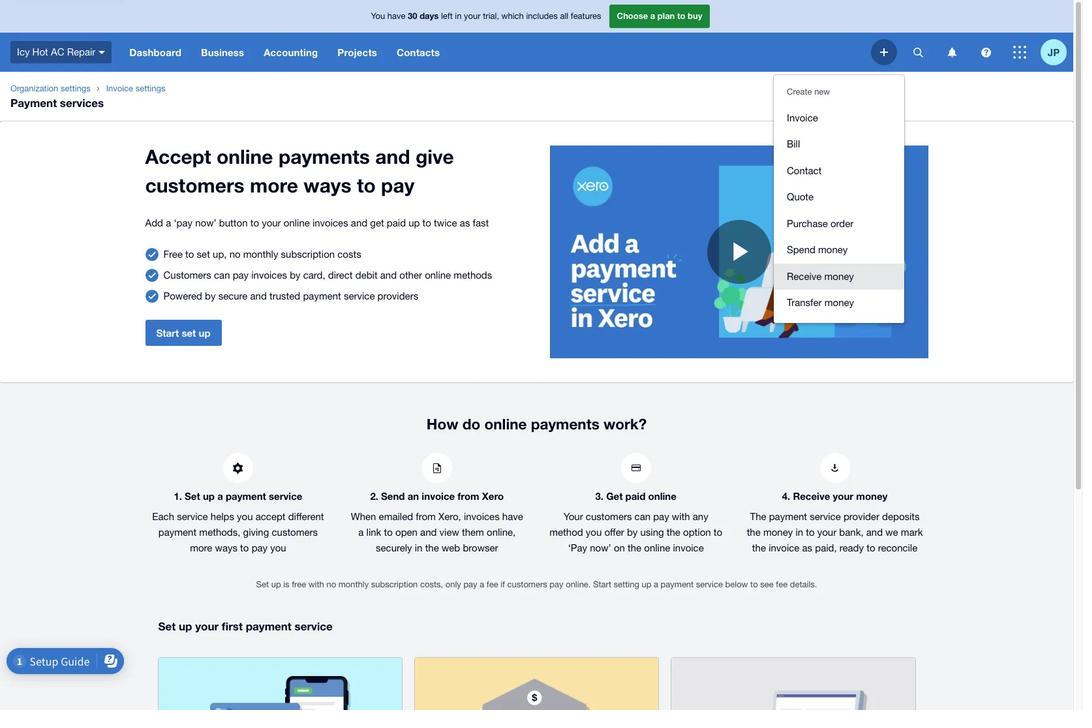 Task type: locate. For each thing, give the bounding box(es) containing it.
up left the twice
[[409, 217, 420, 229]]

ways up the add a 'pay now' button to your online invoices and get paid up to twice as fast
[[304, 174, 352, 197]]

1 horizontal spatial with
[[672, 511, 691, 522]]

web
[[442, 543, 461, 554]]

0 horizontal spatial fee
[[487, 580, 499, 590]]

do
[[463, 415, 481, 433]]

receive right 4.
[[794, 490, 831, 502]]

2 vertical spatial invoices
[[464, 511, 500, 522]]

pay inside accept online payments and give customers more ways to pay
[[381, 174, 415, 197]]

a
[[651, 11, 656, 21], [166, 217, 171, 229], [218, 490, 223, 502], [359, 527, 364, 538], [480, 580, 485, 590], [654, 580, 659, 590]]

up down powered
[[199, 327, 211, 339]]

0 vertical spatial start
[[156, 327, 179, 339]]

1 horizontal spatial svg image
[[982, 47, 992, 57]]

0 horizontal spatial ways
[[215, 543, 238, 554]]

and inside when emailed from xero, invoices have a link to open and view them online, securely in the web browser
[[421, 527, 437, 538]]

customers up offer
[[586, 511, 632, 522]]

receive money link
[[774, 263, 905, 290]]

as
[[460, 217, 470, 229], [803, 543, 813, 554]]

have inside the you have 30 days left in your trial, which includes all features
[[388, 11, 406, 21]]

transfer money link
[[774, 290, 905, 316]]

1 horizontal spatial start
[[594, 580, 612, 590]]

now' left the on
[[590, 543, 612, 554]]

0 horizontal spatial by
[[205, 291, 216, 302]]

0 vertical spatial set
[[185, 490, 200, 502]]

start down powered
[[156, 327, 179, 339]]

3.
[[596, 490, 604, 502]]

up right setting
[[642, 580, 652, 590]]

2 horizontal spatial invoice
[[769, 543, 800, 554]]

0 vertical spatial invoice
[[106, 84, 133, 93]]

to right option
[[714, 527, 723, 538]]

1 horizontal spatial more
[[250, 174, 298, 197]]

secure
[[219, 291, 248, 302]]

money for transfer money
[[825, 297, 855, 308]]

customers inside accept online payments and give customers more ways to pay
[[145, 174, 245, 197]]

bank,
[[840, 527, 864, 538]]

with for free
[[309, 580, 324, 590]]

0 horizontal spatial from
[[416, 511, 436, 522]]

to right link
[[384, 527, 393, 538]]

quote
[[788, 191, 814, 202]]

and left the give
[[376, 145, 410, 168]]

set left up, in the left top of the page
[[197, 249, 210, 260]]

0 vertical spatial monthly
[[243, 249, 278, 260]]

subscription down securely
[[371, 580, 418, 590]]

more inside accept online payments and give customers more ways to pay
[[250, 174, 298, 197]]

payments inside accept online payments and give customers more ways to pay
[[279, 145, 370, 168]]

now'
[[195, 217, 217, 229], [590, 543, 612, 554]]

from down 2. send an invoice from xero
[[416, 511, 436, 522]]

0 vertical spatial by
[[290, 270, 301, 281]]

0 vertical spatial more
[[250, 174, 298, 197]]

by right offer
[[627, 527, 638, 538]]

have inside when emailed from xero, invoices have a link to open and view them online, securely in the web browser
[[503, 511, 524, 522]]

method
[[550, 527, 584, 538]]

invoice inside the payment service provider deposits the money in to your bank, and we mark the invoice as paid, ready to reconcile
[[769, 543, 800, 554]]

start
[[156, 327, 179, 339], [594, 580, 612, 590]]

in down open
[[415, 543, 423, 554]]

1 vertical spatial by
[[205, 291, 216, 302]]

customers down different
[[272, 527, 318, 538]]

free to set up, no monthly subscription costs
[[164, 249, 362, 260]]

money down purchase order link
[[819, 244, 848, 255]]

order
[[831, 218, 854, 229]]

1 horizontal spatial invoice
[[674, 543, 704, 554]]

accounting button
[[254, 33, 328, 72]]

invoice down option
[[674, 543, 704, 554]]

payment up helps
[[226, 490, 266, 502]]

invoices down free to set up, no monthly subscription costs
[[252, 270, 287, 281]]

by left card,
[[290, 270, 301, 281]]

pay inside your customers can pay with any method you offer by using the option to 'pay now' on the online invoice
[[654, 511, 670, 522]]

paid right 'get'
[[626, 490, 646, 502]]

1 horizontal spatial can
[[635, 511, 651, 522]]

2.
[[371, 490, 379, 502]]

invoice down dashboard link
[[106, 84, 133, 93]]

deposits
[[883, 511, 920, 522]]

setting
[[614, 580, 640, 590]]

svg image
[[914, 47, 924, 57], [881, 48, 889, 56], [99, 51, 105, 54]]

1 vertical spatial invoices
[[252, 270, 287, 281]]

in inside the you have 30 days left in your trial, which includes all features
[[455, 11, 462, 21]]

invoice link
[[774, 105, 905, 131]]

2 settings from the left
[[136, 84, 165, 93]]

1 vertical spatial set
[[182, 327, 196, 339]]

have
[[388, 11, 406, 21], [503, 511, 524, 522]]

have left "30"
[[388, 11, 406, 21]]

no
[[230, 249, 241, 260], [327, 580, 336, 590]]

svg image inside icy hot ac repair popup button
[[99, 51, 105, 54]]

bill link
[[774, 131, 905, 158]]

more inside each service helps you accept different payment methods, giving customers more ways to pay you
[[190, 543, 212, 554]]

and right debit
[[381, 270, 397, 281]]

you left offer
[[586, 527, 602, 538]]

set down powered
[[182, 327, 196, 339]]

0 horizontal spatial set
[[182, 327, 196, 339]]

online,
[[487, 527, 516, 538]]

2 vertical spatial you
[[270, 543, 286, 554]]

0 horizontal spatial have
[[388, 11, 406, 21]]

0 horizontal spatial now'
[[195, 217, 217, 229]]

an
[[408, 490, 419, 502]]

up up helps
[[203, 490, 215, 502]]

in right left
[[455, 11, 462, 21]]

pay up get
[[381, 174, 415, 197]]

0 vertical spatial invoices
[[313, 217, 348, 229]]

to inside banner
[[678, 11, 686, 21]]

organization settings
[[10, 84, 91, 93]]

your left trial,
[[464, 11, 481, 21]]

add a 'pay now' button to your online invoices and get paid up to twice as fast
[[145, 217, 489, 229]]

set up your first payment service
[[158, 620, 333, 633]]

up left is
[[271, 580, 281, 590]]

0 vertical spatial no
[[230, 249, 241, 260]]

accept
[[256, 511, 286, 522]]

new
[[815, 87, 831, 97]]

you inside your customers can pay with any method you offer by using the option to 'pay now' on the online invoice
[[586, 527, 602, 538]]

organization settings link
[[5, 82, 96, 95]]

monthly right the free
[[339, 580, 369, 590]]

1 vertical spatial subscription
[[371, 580, 418, 590]]

a left link
[[359, 527, 364, 538]]

settings up services
[[61, 84, 91, 93]]

1. set up a payment service
[[174, 490, 303, 502]]

1 vertical spatial payments
[[531, 415, 600, 433]]

set right the 1. at the bottom left of the page
[[185, 490, 200, 502]]

invoice for invoice
[[788, 112, 819, 123]]

using
[[641, 527, 665, 538]]

0 horizontal spatial svg image
[[99, 51, 105, 54]]

is
[[284, 580, 290, 590]]

1 horizontal spatial settings
[[136, 84, 165, 93]]

if
[[501, 580, 505, 590]]

ways inside accept online payments and give customers more ways to pay
[[304, 174, 352, 197]]

settings for invoice settings
[[136, 84, 165, 93]]

you down accept
[[270, 543, 286, 554]]

1 vertical spatial start
[[594, 580, 612, 590]]

organization
[[10, 84, 58, 93]]

1 vertical spatial no
[[327, 580, 336, 590]]

invoice inside create new group
[[788, 112, 819, 123]]

money inside spend money link
[[819, 244, 848, 255]]

1 horizontal spatial ways
[[304, 174, 352, 197]]

monthly right up, in the left top of the page
[[243, 249, 278, 260]]

payment services
[[10, 96, 104, 110]]

0 vertical spatial payments
[[279, 145, 370, 168]]

2 horizontal spatial invoices
[[464, 511, 500, 522]]

payment down each
[[159, 527, 197, 538]]

money
[[819, 244, 848, 255], [825, 271, 855, 282], [825, 297, 855, 308], [857, 490, 888, 502], [764, 527, 794, 538]]

no right up, in the left top of the page
[[230, 249, 241, 260]]

as left paid,
[[803, 543, 813, 554]]

payment down 4.
[[770, 511, 808, 522]]

view
[[440, 527, 460, 538]]

1 horizontal spatial svg image
[[881, 48, 889, 56]]

2 horizontal spatial set
[[256, 580, 269, 590]]

with
[[672, 511, 691, 522], [309, 580, 324, 590]]

1 settings from the left
[[61, 84, 91, 93]]

service down the 1. at the bottom left of the page
[[177, 511, 208, 522]]

money down spend money link
[[825, 271, 855, 282]]

with right the free
[[309, 580, 324, 590]]

0 vertical spatial subscription
[[281, 249, 335, 260]]

to inside each service helps you accept different payment methods, giving customers more ways to pay you
[[240, 543, 249, 554]]

receive up transfer
[[788, 271, 822, 282]]

services
[[60, 96, 104, 110]]

30
[[408, 11, 418, 21]]

ways down the methods,
[[215, 543, 238, 554]]

0 horizontal spatial monthly
[[243, 249, 278, 260]]

have up the online, on the left bottom of page
[[503, 511, 524, 522]]

0 vertical spatial now'
[[195, 217, 217, 229]]

pay up using
[[654, 511, 670, 522]]

2 vertical spatial in
[[415, 543, 423, 554]]

to left see
[[751, 580, 759, 590]]

to inside your customers can pay with any method you offer by using the option to 'pay now' on the online invoice
[[714, 527, 723, 538]]

get
[[607, 490, 623, 502]]

0 vertical spatial with
[[672, 511, 691, 522]]

2 vertical spatial by
[[627, 527, 638, 538]]

payment right setting
[[661, 580, 694, 590]]

fee left if
[[487, 580, 499, 590]]

from
[[458, 490, 480, 502], [416, 511, 436, 522]]

money inside the receive money link
[[825, 271, 855, 282]]

1 vertical spatial you
[[586, 527, 602, 538]]

button
[[219, 217, 248, 229]]

1 horizontal spatial as
[[803, 543, 813, 554]]

1 vertical spatial invoice
[[788, 112, 819, 123]]

to left buy
[[678, 11, 686, 21]]

pay inside each service helps you accept different payment methods, giving customers more ways to pay you
[[252, 543, 268, 554]]

subscription up card,
[[281, 249, 335, 260]]

1 horizontal spatial by
[[290, 270, 301, 281]]

0 vertical spatial paid
[[387, 217, 406, 229]]

1 vertical spatial can
[[635, 511, 651, 522]]

with left any
[[672, 511, 691, 522]]

invoice up see
[[769, 543, 800, 554]]

in
[[455, 11, 462, 21], [796, 527, 804, 538], [415, 543, 423, 554]]

fee right see
[[777, 580, 788, 590]]

below
[[726, 580, 749, 590]]

by left secure
[[205, 291, 216, 302]]

2 horizontal spatial by
[[627, 527, 638, 538]]

receive money
[[788, 271, 855, 282]]

to up get
[[357, 174, 376, 197]]

as inside the payment service provider deposits the money in to your bank, and we mark the invoice as paid, ready to reconcile
[[803, 543, 813, 554]]

with inside your customers can pay with any method you offer by using the option to 'pay now' on the online invoice
[[672, 511, 691, 522]]

from inside when emailed from xero, invoices have a link to open and view them online, securely in the web browser
[[416, 511, 436, 522]]

provider
[[844, 511, 880, 522]]

to left bank,
[[807, 527, 815, 538]]

3. get paid online
[[596, 490, 677, 502]]

a left plan
[[651, 11, 656, 21]]

2 horizontal spatial in
[[796, 527, 804, 538]]

banner
[[0, 0, 1074, 323]]

1 horizontal spatial fee
[[777, 580, 788, 590]]

your up paid,
[[818, 527, 837, 538]]

icy hot ac repair
[[17, 46, 96, 57]]

1 horizontal spatial subscription
[[371, 580, 418, 590]]

set left is
[[256, 580, 269, 590]]

1 horizontal spatial paid
[[626, 490, 646, 502]]

transfer money
[[788, 297, 855, 308]]

4.
[[783, 490, 791, 502]]

in down 4. receive your money
[[796, 527, 804, 538]]

0 vertical spatial receive
[[788, 271, 822, 282]]

days
[[420, 11, 439, 21]]

navigation
[[120, 33, 872, 72]]

0 horizontal spatial you
[[237, 511, 253, 522]]

0 horizontal spatial in
[[415, 543, 423, 554]]

1 horizontal spatial have
[[503, 511, 524, 522]]

fee
[[487, 580, 499, 590], [777, 580, 788, 590]]

1 vertical spatial in
[[796, 527, 804, 538]]

1 horizontal spatial invoice
[[788, 112, 819, 123]]

invoice settings
[[106, 84, 165, 93]]

0 horizontal spatial set
[[158, 620, 176, 633]]

1 horizontal spatial in
[[455, 11, 462, 21]]

0 horizontal spatial invoice
[[106, 84, 133, 93]]

1 vertical spatial more
[[190, 543, 212, 554]]

service down 4. receive your money
[[811, 511, 842, 522]]

0 horizontal spatial as
[[460, 217, 470, 229]]

0 horizontal spatial payments
[[279, 145, 370, 168]]

1 vertical spatial from
[[416, 511, 436, 522]]

customers inside your customers can pay with any method you offer by using the option to 'pay now' on the online invoice
[[586, 511, 632, 522]]

settings inside the organization settings link
[[61, 84, 91, 93]]

purchase order
[[788, 218, 854, 229]]

ways inside each service helps you accept different payment methods, giving customers more ways to pay you
[[215, 543, 238, 554]]

customers right if
[[508, 580, 548, 590]]

1.
[[174, 490, 182, 502]]

how do online payments work?
[[427, 415, 647, 433]]

transfer
[[788, 297, 823, 308]]

you
[[237, 511, 253, 522], [586, 527, 602, 538], [270, 543, 286, 554]]

your left first
[[195, 620, 219, 633]]

0 horizontal spatial more
[[190, 543, 212, 554]]

list box
[[774, 75, 905, 323]]

you up giving
[[237, 511, 253, 522]]

money inside the 'transfer money' link
[[825, 297, 855, 308]]

0 vertical spatial ways
[[304, 174, 352, 197]]

1 horizontal spatial now'
[[590, 543, 612, 554]]

contacts button
[[387, 33, 450, 72]]

0 vertical spatial in
[[455, 11, 462, 21]]

now' right 'pay
[[195, 217, 217, 229]]

invoices up costs
[[313, 217, 348, 229]]

more up the add a 'pay now' button to your online invoices and get paid up to twice as fast
[[250, 174, 298, 197]]

from left xero
[[458, 490, 480, 502]]

0 horizontal spatial with
[[309, 580, 324, 590]]

2. send an invoice from xero
[[371, 490, 504, 502]]

invoices up them
[[464, 511, 500, 522]]

0 horizontal spatial settings
[[61, 84, 91, 93]]

as left fast
[[460, 217, 470, 229]]

spend
[[788, 244, 816, 255]]

list box inside banner
[[774, 75, 905, 323]]

money down the
[[764, 527, 794, 538]]

to right ready
[[867, 543, 876, 554]]

set for set up is free with no monthly subscription costs, only pay a fee if customers pay online. start setting up a payment service below to see fee details.
[[256, 580, 269, 590]]

service up accept
[[269, 490, 303, 502]]

icy
[[17, 46, 30, 57]]

you
[[371, 11, 385, 21]]

navigation containing dashboard
[[120, 33, 872, 72]]

1 vertical spatial as
[[803, 543, 813, 554]]

can down up, in the left top of the page
[[214, 270, 230, 281]]

money down the receive money link
[[825, 297, 855, 308]]

can up using
[[635, 511, 651, 522]]

1 horizontal spatial monthly
[[339, 580, 369, 590]]

to down giving
[[240, 543, 249, 554]]

online inside your customers can pay with any method you offer by using the option to 'pay now' on the online invoice
[[645, 543, 671, 554]]

list box containing invoice
[[774, 75, 905, 323]]

business button
[[191, 33, 254, 72]]

gocardless illustration image
[[440, 671, 634, 710]]

invoices
[[313, 217, 348, 229], [252, 270, 287, 281], [464, 511, 500, 522]]

service down debit
[[344, 291, 375, 302]]

1 vertical spatial set
[[256, 580, 269, 590]]

start right online.
[[594, 580, 612, 590]]

and left view
[[421, 527, 437, 538]]

bill
[[788, 138, 801, 150]]

customers can pay invoices by card, direct debit and other online methods
[[164, 270, 493, 281]]

settings inside invoice settings link
[[136, 84, 165, 93]]

and left we
[[867, 527, 884, 538]]

jp
[[1049, 46, 1061, 58]]

1 vertical spatial now'
[[590, 543, 612, 554]]

only
[[446, 580, 462, 590]]

which
[[502, 11, 524, 21]]

svg image
[[1014, 46, 1027, 59], [948, 47, 957, 57], [982, 47, 992, 57]]

can inside your customers can pay with any method you offer by using the option to 'pay now' on the online invoice
[[635, 511, 651, 522]]

2 vertical spatial set
[[158, 620, 176, 633]]

service
[[344, 291, 375, 302], [269, 490, 303, 502], [177, 511, 208, 522], [811, 511, 842, 522], [697, 580, 723, 590], [295, 620, 333, 633]]

1 horizontal spatial set
[[197, 249, 210, 260]]

purchase
[[788, 218, 829, 229]]

left
[[441, 11, 453, 21]]

providers
[[378, 291, 419, 302]]

1 vertical spatial with
[[309, 580, 324, 590]]

customers down accept
[[145, 174, 245, 197]]

receive
[[788, 271, 822, 282], [794, 490, 831, 502]]

0 horizontal spatial svg image
[[948, 47, 957, 57]]

0 vertical spatial can
[[214, 270, 230, 281]]

pay down giving
[[252, 543, 268, 554]]

receive money option
[[774, 263, 905, 290]]

0 horizontal spatial start
[[156, 327, 179, 339]]

a right setting
[[654, 580, 659, 590]]

2 horizontal spatial you
[[586, 527, 602, 538]]

invoice up xero,
[[422, 490, 455, 502]]



Task type: describe. For each thing, give the bounding box(es) containing it.
your up provider
[[834, 490, 854, 502]]

money for spend money
[[819, 244, 848, 255]]

spend money
[[788, 244, 848, 255]]

debit
[[356, 270, 378, 281]]

to right free
[[186, 249, 194, 260]]

give
[[416, 145, 454, 168]]

work?
[[604, 415, 647, 433]]

giving
[[243, 527, 269, 538]]

video player region
[[550, 146, 929, 359]]

service inside each service helps you accept different payment methods, giving customers more ways to pay you
[[177, 511, 208, 522]]

free
[[292, 580, 306, 590]]

service left the below
[[697, 580, 723, 590]]

xero,
[[439, 511, 462, 522]]

0 vertical spatial you
[[237, 511, 253, 522]]

mark
[[902, 527, 924, 538]]

your
[[564, 511, 584, 522]]

browser
[[463, 543, 499, 554]]

ac
[[51, 46, 64, 57]]

1 horizontal spatial from
[[458, 490, 480, 502]]

payment right first
[[246, 620, 292, 633]]

money up provider
[[857, 490, 888, 502]]

0 horizontal spatial subscription
[[281, 249, 335, 260]]

up left first
[[179, 620, 192, 633]]

get
[[370, 217, 384, 229]]

to inside when emailed from xero, invoices have a link to open and view them online, securely in the web browser
[[384, 527, 393, 538]]

create new
[[788, 87, 831, 97]]

invoices inside when emailed from xero, invoices have a link to open and view them online, securely in the web browser
[[464, 511, 500, 522]]

accept
[[145, 145, 211, 168]]

dashboard
[[129, 46, 182, 58]]

start inside button
[[156, 327, 179, 339]]

payment down customers can pay invoices by card, direct debit and other online methods
[[303, 291, 341, 302]]

1 horizontal spatial payments
[[531, 415, 600, 433]]

a inside when emailed from xero, invoices have a link to open and view them online, securely in the web browser
[[359, 527, 364, 538]]

pay up secure
[[233, 270, 249, 281]]

with for pay
[[672, 511, 691, 522]]

1 horizontal spatial invoices
[[313, 217, 348, 229]]

twice
[[434, 217, 458, 229]]

choose a plan to buy
[[617, 11, 703, 21]]

direct
[[328, 270, 353, 281]]

in inside the payment service provider deposits the money in to your bank, and we mark the invoice as paid, ready to reconcile
[[796, 527, 804, 538]]

costs
[[338, 249, 362, 260]]

set up is free with no monthly subscription costs, only pay a fee if customers pay online. start setting up a payment service below to see fee details.
[[256, 580, 818, 590]]

settings for organization settings
[[61, 84, 91, 93]]

a right add
[[166, 217, 171, 229]]

trusted
[[270, 291, 301, 302]]

card,
[[303, 270, 326, 281]]

money inside the payment service provider deposits the money in to your bank, and we mark the invoice as paid, ready to reconcile
[[764, 527, 794, 538]]

the payment service provider deposits the money in to your bank, and we mark the invoice as paid, ready to reconcile
[[747, 511, 924, 554]]

your inside the you have 30 days left in your trial, which includes all features
[[464, 11, 481, 21]]

0 horizontal spatial no
[[230, 249, 241, 260]]

0 vertical spatial as
[[460, 217, 470, 229]]

any
[[693, 511, 709, 522]]

paypal illustration image
[[697, 671, 891, 710]]

customers
[[164, 270, 211, 281]]

invoice inside your customers can pay with any method you offer by using the option to 'pay now' on the online invoice
[[674, 543, 704, 554]]

pay left online.
[[550, 580, 564, 590]]

dashboard link
[[120, 33, 191, 72]]

your inside the payment service provider deposits the money in to your bank, and we mark the invoice as paid, ready to reconcile
[[818, 527, 837, 538]]

service down the free
[[295, 620, 333, 633]]

fast
[[473, 217, 489, 229]]

2 horizontal spatial svg image
[[914, 47, 924, 57]]

receive inside option
[[788, 271, 822, 282]]

see
[[761, 580, 774, 590]]

them
[[462, 527, 484, 538]]

a left if
[[480, 580, 485, 590]]

how
[[427, 415, 459, 433]]

purchase order link
[[774, 211, 905, 237]]

buy
[[688, 11, 703, 21]]

plan
[[658, 11, 675, 21]]

1 vertical spatial paid
[[626, 490, 646, 502]]

1 vertical spatial monthly
[[339, 580, 369, 590]]

open
[[396, 527, 418, 538]]

money for receive money
[[825, 271, 855, 282]]

methods
[[454, 270, 493, 281]]

0 horizontal spatial invoice
[[422, 490, 455, 502]]

customers inside each service helps you accept different payment methods, giving customers more ways to pay you
[[272, 527, 318, 538]]

1 fee from the left
[[487, 580, 499, 590]]

2 horizontal spatial svg image
[[1014, 46, 1027, 59]]

methods,
[[199, 527, 241, 538]]

1 horizontal spatial set
[[185, 490, 200, 502]]

to left the twice
[[423, 217, 432, 229]]

0 horizontal spatial invoices
[[252, 270, 287, 281]]

1 vertical spatial receive
[[794, 490, 831, 502]]

hot
[[32, 46, 48, 57]]

and inside accept online payments and give customers more ways to pay
[[376, 145, 410, 168]]

contact link
[[774, 158, 905, 184]]

1 horizontal spatial no
[[327, 580, 336, 590]]

0 horizontal spatial can
[[214, 270, 230, 281]]

quote link
[[774, 184, 905, 211]]

'pay
[[174, 217, 193, 229]]

and left get
[[351, 217, 368, 229]]

invoice for invoice settings
[[106, 84, 133, 93]]

4. receive your money
[[783, 490, 888, 502]]

set for set up your first payment service
[[158, 620, 176, 633]]

trial,
[[483, 11, 500, 21]]

icy hot ac repair button
[[0, 33, 120, 72]]

by inside your customers can pay with any method you offer by using the option to 'pay now' on the online invoice
[[627, 527, 638, 538]]

ready
[[840, 543, 865, 554]]

the inside when emailed from xero, invoices have a link to open and view them online, securely in the web browser
[[426, 543, 439, 554]]

we
[[886, 527, 899, 538]]

0 vertical spatial set
[[197, 249, 210, 260]]

first
[[222, 620, 243, 633]]

online inside accept online payments and give customers more ways to pay
[[217, 145, 273, 168]]

up inside start set up button
[[199, 327, 211, 339]]

in inside when emailed from xero, invoices have a link to open and view them online, securely in the web browser
[[415, 543, 423, 554]]

set inside start set up button
[[182, 327, 196, 339]]

choose
[[617, 11, 649, 21]]

repair
[[67, 46, 96, 57]]

send
[[381, 490, 405, 502]]

service inside the payment service provider deposits the money in to your bank, and we mark the invoice as paid, ready to reconcile
[[811, 511, 842, 522]]

each service helps you accept different payment methods, giving customers more ways to pay you
[[152, 511, 324, 554]]

start set up
[[156, 327, 211, 339]]

payment inside each service helps you accept different payment methods, giving customers more ways to pay you
[[159, 527, 197, 538]]

0 horizontal spatial paid
[[387, 217, 406, 229]]

link
[[367, 527, 382, 538]]

up,
[[213, 249, 227, 260]]

to inside accept online payments and give customers more ways to pay
[[357, 174, 376, 197]]

payment inside the payment service provider deposits the money in to your bank, and we mark the invoice as paid, ready to reconcile
[[770, 511, 808, 522]]

when
[[351, 511, 376, 522]]

payment
[[10, 96, 57, 110]]

stripe illustration image
[[184, 671, 377, 710]]

on
[[614, 543, 625, 554]]

banner containing jp
[[0, 0, 1074, 323]]

start set up button
[[145, 320, 222, 346]]

1 horizontal spatial you
[[270, 543, 286, 554]]

now' inside your customers can pay with any method you offer by using the option to 'pay now' on the online invoice
[[590, 543, 612, 554]]

a up helps
[[218, 490, 223, 502]]

features
[[571, 11, 602, 21]]

helps
[[211, 511, 234, 522]]

navigation inside banner
[[120, 33, 872, 72]]

a inside banner
[[651, 11, 656, 21]]

to right 'button'
[[251, 217, 259, 229]]

invoice settings link
[[101, 82, 171, 95]]

and inside the payment service provider deposits the money in to your bank, and we mark the invoice as paid, ready to reconcile
[[867, 527, 884, 538]]

online.
[[566, 580, 591, 590]]

costs,
[[420, 580, 443, 590]]

securely
[[376, 543, 412, 554]]

jp button
[[1042, 33, 1074, 72]]

your up free to set up, no monthly subscription costs
[[262, 217, 281, 229]]

2 fee from the left
[[777, 580, 788, 590]]

create new group
[[774, 98, 905, 323]]

powered
[[164, 291, 202, 302]]

and right secure
[[250, 291, 267, 302]]

paid,
[[816, 543, 838, 554]]

pay right only
[[464, 580, 478, 590]]



Task type: vqa. For each thing, say whether or not it's contained in the screenshot.
The Js popup button
no



